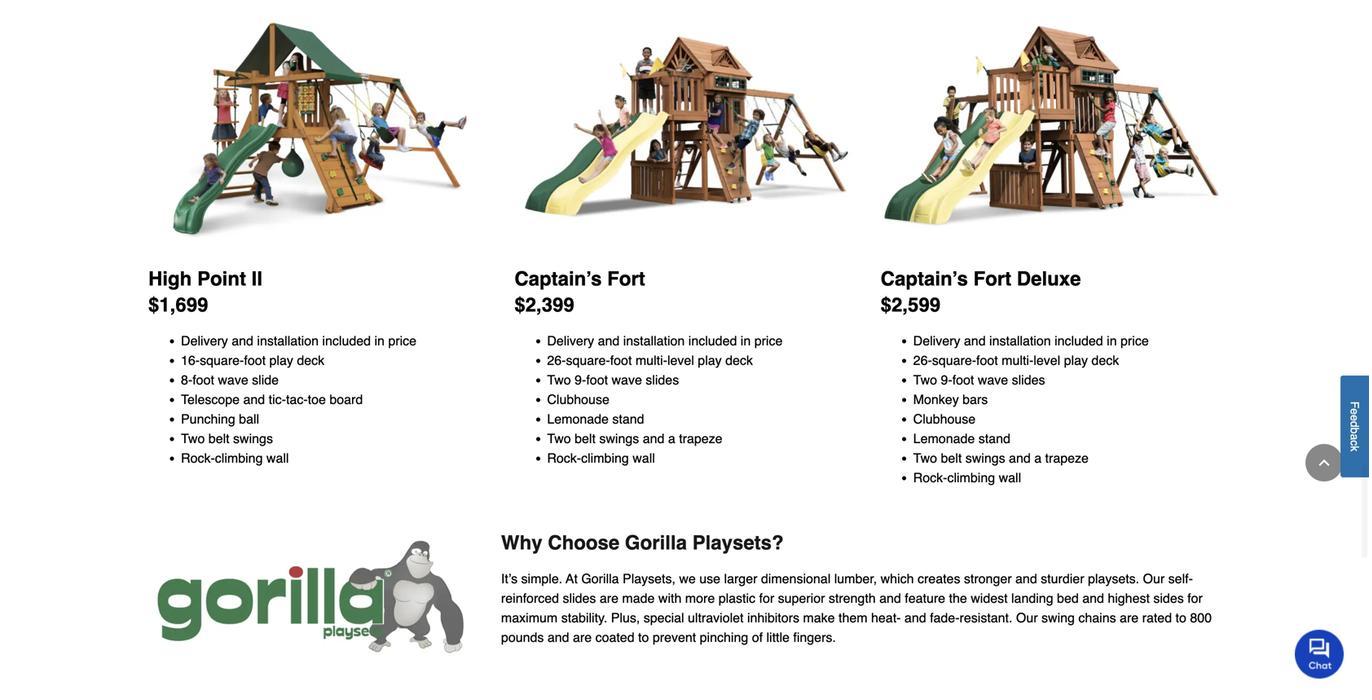 Task type: describe. For each thing, give the bounding box(es) containing it.
800
[[1190, 610, 1212, 626]]

multi- for bars
[[1002, 353, 1034, 368]]

high
[[148, 268, 192, 290]]

chevron up image
[[1316, 455, 1333, 471]]

delivery and installation included in price 16-square-foot play deck 8-foot wave slide telescope and tic-tac-toe board punching ball two belt swings rock-climbing wall
[[181, 333, 417, 466]]

swing
[[1042, 610, 1075, 626]]

with
[[659, 591, 682, 606]]

installation inside "delivery and installation included in price 26-square-foot multi-level play deck two 9-foot wave slides monkey bars clubhouse lemonade stand two belt swings and a trapeze rock-climbing wall"
[[990, 333, 1051, 348]]

children playing on the gorilla playsets captain's fort deluxe. image
[[881, 15, 1221, 237]]

square- for $2,399
[[566, 353, 610, 368]]

f e e d b a c k
[[1349, 402, 1362, 452]]

ii
[[252, 268, 262, 290]]

delivery and installation included in price 26-square-foot multi-level play deck two 9-foot wave slides monkey bars clubhouse lemonade stand two belt swings and a trapeze rock-climbing wall
[[913, 333, 1149, 485]]

highest
[[1108, 591, 1150, 606]]

which
[[881, 571, 914, 586]]

it's
[[501, 571, 518, 586]]

high point ii $1,699
[[148, 268, 262, 316]]

captain's fort $2,399
[[515, 268, 645, 316]]

9- for clubhouse
[[575, 372, 586, 388]]

delivery for $1,699
[[181, 333, 228, 348]]

chains
[[1079, 610, 1116, 626]]

rated
[[1142, 610, 1172, 626]]

trapeze inside delivery and installation included in price 26-square-foot multi-level play deck two 9-foot wave slides clubhouse lemonade stand two belt swings and a trapeze rock-climbing wall
[[679, 431, 723, 446]]

widest
[[971, 591, 1008, 606]]

installation for captain's fort $2,399
[[623, 333, 685, 348]]

bars
[[963, 392, 988, 407]]

a inside delivery and installation included in price 26-square-foot multi-level play deck two 9-foot wave slides clubhouse lemonade stand two belt swings and a trapeze rock-climbing wall
[[668, 431, 676, 446]]

fort for $2,399
[[607, 268, 645, 290]]

pinching
[[700, 630, 748, 645]]

captain's fort deluxe $2,599
[[881, 268, 1081, 316]]

punching
[[181, 412, 235, 427]]

tac-
[[286, 392, 308, 407]]

price for captain's fort $2,399
[[755, 333, 783, 348]]

f e e d b a c k button
[[1341, 376, 1369, 478]]

slides for clubhouse
[[1012, 372, 1045, 388]]

sturdier
[[1041, 571, 1085, 586]]

lemonade inside delivery and installation included in price 26-square-foot multi-level play deck two 9-foot wave slides clubhouse lemonade stand two belt swings and a trapeze rock-climbing wall
[[547, 412, 609, 427]]

strength
[[829, 591, 876, 606]]

lumber,
[[834, 571, 877, 586]]

ultraviolet
[[688, 610, 744, 626]]

f
[[1349, 402, 1362, 409]]

delivery and installation included in price 26-square-foot multi-level play deck two 9-foot wave slides clubhouse lemonade stand two belt swings and a trapeze rock-climbing wall
[[547, 333, 783, 466]]

playsets.
[[1088, 571, 1140, 586]]

plus,
[[611, 610, 640, 626]]

made
[[622, 591, 655, 606]]

playsets?
[[693, 532, 784, 554]]

more
[[685, 591, 715, 606]]

ball
[[239, 412, 259, 427]]

the
[[949, 591, 967, 606]]

inhibitors
[[747, 610, 800, 626]]

children playing on the gorilla playsets high point 2. image
[[148, 15, 489, 237]]

prevent
[[653, 630, 696, 645]]

chat invite button image
[[1295, 629, 1345, 679]]

$2,399
[[515, 294, 574, 316]]

it's simple. at gorilla playsets, we use larger dimensional lumber, which creates stronger and sturdier playsets. our self- reinforced slides are made with more plastic for superior strength and feature the widest landing bed and highest sides for maximum stability. plus, special ultraviolet inhibitors make them heat- and fade-resistant. our swing chains are rated to 800 pounds and are coated to prevent pinching of little fingers.
[[501, 571, 1212, 645]]

board
[[330, 392, 363, 407]]

deluxe
[[1017, 268, 1081, 290]]

climbing inside delivery and installation included in price 16-square-foot play deck 8-foot wave slide telescope and tic-tac-toe board punching ball two belt swings rock-climbing wall
[[215, 451, 263, 466]]

resistant.
[[960, 610, 1013, 626]]

1 vertical spatial are
[[1120, 610, 1139, 626]]

them
[[839, 610, 868, 626]]

price inside "delivery and installation included in price 26-square-foot multi-level play deck two 9-foot wave slides monkey bars clubhouse lemonade stand two belt swings and a trapeze rock-climbing wall"
[[1121, 333, 1149, 348]]

stronger
[[964, 571, 1012, 586]]

maximum
[[501, 610, 558, 626]]

fingers.
[[793, 630, 836, 645]]

why choose gorilla playsets?
[[501, 532, 784, 554]]

toe
[[308, 392, 326, 407]]

heat-
[[871, 610, 901, 626]]

0 horizontal spatial to
[[638, 630, 649, 645]]

square- inside "delivery and installation included in price 26-square-foot multi-level play deck two 9-foot wave slides monkey bars clubhouse lemonade stand two belt swings and a trapeze rock-climbing wall"
[[932, 353, 977, 368]]

c
[[1349, 440, 1362, 446]]

creates
[[918, 571, 961, 586]]

make
[[803, 610, 835, 626]]

little
[[767, 630, 790, 645]]

swings for lemonade
[[966, 451, 1006, 466]]

at
[[566, 571, 578, 586]]

in inside "delivery and installation included in price 26-square-foot multi-level play deck two 9-foot wave slides monkey bars clubhouse lemonade stand two belt swings and a trapeze rock-climbing wall"
[[1107, 333, 1117, 348]]

clubhouse inside "delivery and installation included in price 26-square-foot multi-level play deck two 9-foot wave slides monkey bars clubhouse lemonade stand two belt swings and a trapeze rock-climbing wall"
[[913, 412, 976, 427]]

simple.
[[521, 571, 563, 586]]

playsets,
[[623, 571, 676, 586]]

larger
[[724, 571, 758, 586]]

sides
[[1154, 591, 1184, 606]]

play for delivery and installation included in price 26-square-foot multi-level play deck two 9-foot wave slides monkey bars clubhouse lemonade stand two belt swings and a trapeze rock-climbing wall
[[1064, 353, 1088, 368]]

why
[[501, 532, 543, 554]]

pounds
[[501, 630, 544, 645]]

gorilla playsets logo. image
[[145, 530, 501, 668]]

26- for delivery and installation included in price 26-square-foot multi-level play deck two 9-foot wave slides clubhouse lemonade stand two belt swings and a trapeze rock-climbing wall
[[547, 353, 566, 368]]

8-
[[181, 372, 193, 388]]

delivery for $2,399
[[547, 333, 594, 348]]

fort for deluxe
[[974, 268, 1012, 290]]

price for high point ii $1,699
[[388, 333, 417, 348]]

belt inside delivery and installation included in price 26-square-foot multi-level play deck two 9-foot wave slides clubhouse lemonade stand two belt swings and a trapeze rock-climbing wall
[[575, 431, 596, 446]]

0 vertical spatial are
[[600, 591, 619, 606]]

stand inside delivery and installation included in price 26-square-foot multi-level play deck two 9-foot wave slides clubhouse lemonade stand two belt swings and a trapeze rock-climbing wall
[[612, 412, 644, 427]]

use
[[700, 571, 721, 586]]

1 vertical spatial our
[[1016, 610, 1038, 626]]



Task type: locate. For each thing, give the bounding box(es) containing it.
swings inside delivery and installation included in price 26-square-foot multi-level play deck two 9-foot wave slides clubhouse lemonade stand two belt swings and a trapeze rock-climbing wall
[[599, 431, 639, 446]]

1 horizontal spatial level
[[1034, 353, 1061, 368]]

multi-
[[636, 353, 668, 368], [1002, 353, 1034, 368]]

3 deck from the left
[[1092, 353, 1119, 368]]

coated
[[595, 630, 635, 645]]

1 horizontal spatial lemonade
[[913, 431, 975, 446]]

level inside "delivery and installation included in price 26-square-foot multi-level play deck two 9-foot wave slides monkey bars clubhouse lemonade stand two belt swings and a trapeze rock-climbing wall"
[[1034, 353, 1061, 368]]

level for clubhouse
[[1034, 353, 1061, 368]]

multi- for lemonade
[[636, 353, 668, 368]]

of
[[752, 630, 763, 645]]

climbing inside delivery and installation included in price 26-square-foot multi-level play deck two 9-foot wave slides clubhouse lemonade stand two belt swings and a trapeze rock-climbing wall
[[581, 451, 629, 466]]

captain's
[[515, 268, 602, 290], [881, 268, 968, 290]]

e
[[1349, 409, 1362, 415], [1349, 415, 1362, 421]]

for
[[759, 591, 775, 606], [1188, 591, 1203, 606]]

1 horizontal spatial a
[[1035, 451, 1042, 466]]

wave
[[218, 372, 248, 388], [612, 372, 642, 388], [978, 372, 1008, 388]]

0 horizontal spatial installation
[[257, 333, 319, 348]]

2 multi- from the left
[[1002, 353, 1034, 368]]

gorilla inside it's simple. at gorilla playsets, we use larger dimensional lumber, which creates stronger and sturdier playsets. our self- reinforced slides are made with more plastic for superior strength and feature the widest landing bed and highest sides for maximum stability. plus, special ultraviolet inhibitors make them heat- and fade-resistant. our swing chains are rated to 800 pounds and are coated to prevent pinching of little fingers.
[[581, 571, 619, 586]]

0 horizontal spatial captain's
[[515, 268, 602, 290]]

belt inside delivery and installation included in price 16-square-foot play deck 8-foot wave slide telescope and tic-tac-toe board punching ball two belt swings rock-climbing wall
[[209, 431, 230, 446]]

1 horizontal spatial trapeze
[[1045, 451, 1089, 466]]

1 horizontal spatial in
[[741, 333, 751, 348]]

gorilla
[[625, 532, 687, 554], [581, 571, 619, 586]]

2 installation from the left
[[623, 333, 685, 348]]

special
[[644, 610, 684, 626]]

monkey
[[913, 392, 959, 407]]

1 vertical spatial trapeze
[[1045, 451, 1089, 466]]

1 horizontal spatial swings
[[599, 431, 639, 446]]

0 horizontal spatial 26-
[[547, 353, 566, 368]]

tic-
[[269, 392, 286, 407]]

1 horizontal spatial captain's
[[881, 268, 968, 290]]

installation inside delivery and installation included in price 26-square-foot multi-level play deck two 9-foot wave slides clubhouse lemonade stand two belt swings and a trapeze rock-climbing wall
[[623, 333, 685, 348]]

1 horizontal spatial are
[[600, 591, 619, 606]]

captain's up the $2,599
[[881, 268, 968, 290]]

0 vertical spatial stand
[[612, 412, 644, 427]]

deck
[[297, 353, 325, 368], [726, 353, 753, 368], [1092, 353, 1119, 368]]

2 captain's from the left
[[881, 268, 968, 290]]

superior
[[778, 591, 825, 606]]

3 square- from the left
[[932, 353, 977, 368]]

26- up monkey
[[913, 353, 932, 368]]

1 horizontal spatial slides
[[646, 372, 679, 388]]

0 horizontal spatial play
[[269, 353, 293, 368]]

our down "landing"
[[1016, 610, 1038, 626]]

dimensional
[[761, 571, 831, 586]]

delivery down the $2,599
[[913, 333, 961, 348]]

in for captain's fort $2,399
[[741, 333, 751, 348]]

0 horizontal spatial price
[[388, 333, 417, 348]]

square- for $1,699
[[200, 353, 244, 368]]

2 wave from the left
[[612, 372, 642, 388]]

2 horizontal spatial included
[[1055, 333, 1103, 348]]

0 vertical spatial our
[[1143, 571, 1165, 586]]

2 for from the left
[[1188, 591, 1203, 606]]

1 included from the left
[[322, 333, 371, 348]]

fort inside the captain's fort $2,399
[[607, 268, 645, 290]]

lemonade inside "delivery and installation included in price 26-square-foot multi-level play deck two 9-foot wave slides monkey bars clubhouse lemonade stand two belt swings and a trapeze rock-climbing wall"
[[913, 431, 975, 446]]

2 horizontal spatial in
[[1107, 333, 1117, 348]]

our
[[1143, 571, 1165, 586], [1016, 610, 1038, 626]]

deck inside "delivery and installation included in price 26-square-foot multi-level play deck two 9-foot wave slides monkey bars clubhouse lemonade stand two belt swings and a trapeze rock-climbing wall"
[[1092, 353, 1119, 368]]

are down highest
[[1120, 610, 1139, 626]]

1 horizontal spatial 9-
[[941, 372, 953, 388]]

delivery up 16-
[[181, 333, 228, 348]]

captain's for $2,399
[[515, 268, 602, 290]]

1 vertical spatial lemonade
[[913, 431, 975, 446]]

swings inside delivery and installation included in price 16-square-foot play deck 8-foot wave slide telescope and tic-tac-toe board punching ball two belt swings rock-climbing wall
[[233, 431, 273, 446]]

reinforced
[[501, 591, 559, 606]]

are
[[600, 591, 619, 606], [1120, 610, 1139, 626], [573, 630, 592, 645]]

1 multi- from the left
[[636, 353, 668, 368]]

0 horizontal spatial a
[[668, 431, 676, 446]]

play for delivery and installation included in price 26-square-foot multi-level play deck two 9-foot wave slides clubhouse lemonade stand two belt swings and a trapeze rock-climbing wall
[[698, 353, 722, 368]]

2 level from the left
[[1034, 353, 1061, 368]]

wall inside delivery and installation included in price 16-square-foot play deck 8-foot wave slide telescope and tic-tac-toe board punching ball two belt swings rock-climbing wall
[[266, 451, 289, 466]]

0 horizontal spatial square-
[[200, 353, 244, 368]]

1 horizontal spatial rock-
[[547, 451, 581, 466]]

1 vertical spatial to
[[638, 630, 649, 645]]

captain's for $2,599
[[881, 268, 968, 290]]

1 delivery from the left
[[181, 333, 228, 348]]

children playing on the gorilla playsets captain's fort 2. image
[[515, 15, 855, 237]]

1 fort from the left
[[607, 268, 645, 290]]

deck inside delivery and installation included in price 26-square-foot multi-level play deck two 9-foot wave slides clubhouse lemonade stand two belt swings and a trapeze rock-climbing wall
[[726, 353, 753, 368]]

1 horizontal spatial clubhouse
[[913, 412, 976, 427]]

0 horizontal spatial wall
[[266, 451, 289, 466]]

3 wave from the left
[[978, 372, 1008, 388]]

1 horizontal spatial multi-
[[1002, 353, 1034, 368]]

9- inside "delivery and installation included in price 26-square-foot multi-level play deck two 9-foot wave slides monkey bars clubhouse lemonade stand two belt swings and a trapeze rock-climbing wall"
[[941, 372, 953, 388]]

0 horizontal spatial in
[[375, 333, 385, 348]]

0 vertical spatial clubhouse
[[547, 392, 610, 407]]

2 included from the left
[[689, 333, 737, 348]]

clubhouse inside delivery and installation included in price 26-square-foot multi-level play deck two 9-foot wave slides clubhouse lemonade stand two belt swings and a trapeze rock-climbing wall
[[547, 392, 610, 407]]

scroll to top element
[[1306, 444, 1343, 482]]

0 horizontal spatial swings
[[233, 431, 273, 446]]

1 e from the top
[[1349, 409, 1362, 415]]

plastic
[[719, 591, 756, 606]]

1 horizontal spatial 26-
[[913, 353, 932, 368]]

play inside delivery and installation included in price 16-square-foot play deck 8-foot wave slide telescope and tic-tac-toe board punching ball two belt swings rock-climbing wall
[[269, 353, 293, 368]]

2 horizontal spatial belt
[[941, 451, 962, 466]]

two inside delivery and installation included in price 16-square-foot play deck 8-foot wave slide telescope and tic-tac-toe board punching ball two belt swings rock-climbing wall
[[181, 431, 205, 446]]

0 horizontal spatial included
[[322, 333, 371, 348]]

0 horizontal spatial delivery
[[181, 333, 228, 348]]

multi- inside "delivery and installation included in price 26-square-foot multi-level play deck two 9-foot wave slides monkey bars clubhouse lemonade stand two belt swings and a trapeze rock-climbing wall"
[[1002, 353, 1034, 368]]

2 horizontal spatial installation
[[990, 333, 1051, 348]]

1 for from the left
[[759, 591, 775, 606]]

1 vertical spatial gorilla
[[581, 571, 619, 586]]

2 26- from the left
[[913, 353, 932, 368]]

1 captain's from the left
[[515, 268, 602, 290]]

slides for stand
[[646, 372, 679, 388]]

in inside delivery and installation included in price 26-square-foot multi-level play deck two 9-foot wave slides clubhouse lemonade stand two belt swings and a trapeze rock-climbing wall
[[741, 333, 751, 348]]

3 installation from the left
[[990, 333, 1051, 348]]

slides inside delivery and installation included in price 26-square-foot multi-level play deck two 9-foot wave slides clubhouse lemonade stand two belt swings and a trapeze rock-climbing wall
[[646, 372, 679, 388]]

slide
[[252, 372, 279, 388]]

play inside delivery and installation included in price 26-square-foot multi-level play deck two 9-foot wave slides clubhouse lemonade stand two belt swings and a trapeze rock-climbing wall
[[698, 353, 722, 368]]

26- inside "delivery and installation included in price 26-square-foot multi-level play deck two 9-foot wave slides monkey bars clubhouse lemonade stand two belt swings and a trapeze rock-climbing wall"
[[913, 353, 932, 368]]

delivery down the $2,399
[[547, 333, 594, 348]]

1 horizontal spatial fort
[[974, 268, 1012, 290]]

captain's up the $2,399
[[515, 268, 602, 290]]

2 horizontal spatial price
[[1121, 333, 1149, 348]]

stand inside "delivery and installation included in price 26-square-foot multi-level play deck two 9-foot wave slides monkey bars clubhouse lemonade stand two belt swings and a trapeze rock-climbing wall"
[[979, 431, 1011, 446]]

we
[[679, 571, 696, 586]]

play inside "delivery and installation included in price 26-square-foot multi-level play deck two 9-foot wave slides monkey bars clubhouse lemonade stand two belt swings and a trapeze rock-climbing wall"
[[1064, 353, 1088, 368]]

0 horizontal spatial belt
[[209, 431, 230, 446]]

point
[[197, 268, 246, 290]]

stand
[[612, 412, 644, 427], [979, 431, 1011, 446]]

in inside delivery and installation included in price 16-square-foot play deck 8-foot wave slide telescope and tic-tac-toe board punching ball two belt swings rock-climbing wall
[[375, 333, 385, 348]]

price
[[388, 333, 417, 348], [755, 333, 783, 348], [1121, 333, 1149, 348]]

1 deck from the left
[[297, 353, 325, 368]]

1 horizontal spatial delivery
[[547, 333, 594, 348]]

price inside delivery and installation included in price 16-square-foot play deck 8-foot wave slide telescope and tic-tac-toe board punching ball two belt swings rock-climbing wall
[[388, 333, 417, 348]]

3 included from the left
[[1055, 333, 1103, 348]]

foot
[[244, 353, 266, 368], [610, 353, 632, 368], [977, 353, 998, 368], [193, 372, 214, 388], [586, 372, 608, 388], [953, 372, 974, 388]]

belt
[[209, 431, 230, 446], [575, 431, 596, 446], [941, 451, 962, 466]]

2 horizontal spatial rock-
[[913, 470, 948, 485]]

2 horizontal spatial deck
[[1092, 353, 1119, 368]]

0 vertical spatial lemonade
[[547, 412, 609, 427]]

lemonade
[[547, 412, 609, 427], [913, 431, 975, 446]]

2 horizontal spatial climbing
[[948, 470, 995, 485]]

2 horizontal spatial play
[[1064, 353, 1088, 368]]

0 horizontal spatial lemonade
[[547, 412, 609, 427]]

2 in from the left
[[741, 333, 751, 348]]

included inside delivery and installation included in price 26-square-foot multi-level play deck two 9-foot wave slides clubhouse lemonade stand two belt swings and a trapeze rock-climbing wall
[[689, 333, 737, 348]]

square-
[[200, 353, 244, 368], [566, 353, 610, 368], [932, 353, 977, 368]]

0 horizontal spatial deck
[[297, 353, 325, 368]]

a inside "delivery and installation included in price 26-square-foot multi-level play deck two 9-foot wave slides monkey bars clubhouse lemonade stand two belt swings and a trapeze rock-climbing wall"
[[1035, 451, 1042, 466]]

2 horizontal spatial slides
[[1012, 372, 1045, 388]]

1 26- from the left
[[547, 353, 566, 368]]

in for high point ii $1,699
[[375, 333, 385, 348]]

e up d
[[1349, 409, 1362, 415]]

level
[[668, 353, 694, 368], [1034, 353, 1061, 368]]

0 horizontal spatial multi-
[[636, 353, 668, 368]]

to
[[1176, 610, 1187, 626], [638, 630, 649, 645]]

2 horizontal spatial swings
[[966, 451, 1006, 466]]

1 vertical spatial clubhouse
[[913, 412, 976, 427]]

rock- inside delivery and installation included in price 26-square-foot multi-level play deck two 9-foot wave slides clubhouse lemonade stand two belt swings and a trapeze rock-climbing wall
[[547, 451, 581, 466]]

slides inside it's simple. at gorilla playsets, we use larger dimensional lumber, which creates stronger and sturdier playsets. our self- reinforced slides are made with more plastic for superior strength and feature the widest landing bed and highest sides for maximum stability. plus, special ultraviolet inhibitors make them heat- and fade-resistant. our swing chains are rated to 800 pounds and are coated to prevent pinching of little fingers.
[[563, 591, 596, 606]]

9-
[[575, 372, 586, 388], [941, 372, 953, 388]]

rock- inside delivery and installation included in price 16-square-foot play deck 8-foot wave slide telescope and tic-tac-toe board punching ball two belt swings rock-climbing wall
[[181, 451, 215, 466]]

26- inside delivery and installation included in price 26-square-foot multi-level play deck two 9-foot wave slides clubhouse lemonade stand two belt swings and a trapeze rock-climbing wall
[[547, 353, 566, 368]]

0 vertical spatial gorilla
[[625, 532, 687, 554]]

in
[[375, 333, 385, 348], [741, 333, 751, 348], [1107, 333, 1117, 348]]

0 horizontal spatial for
[[759, 591, 775, 606]]

landing
[[1012, 591, 1054, 606]]

delivery
[[181, 333, 228, 348], [547, 333, 594, 348], [913, 333, 961, 348]]

self-
[[1169, 571, 1193, 586]]

1 horizontal spatial for
[[1188, 591, 1203, 606]]

fade-
[[930, 610, 960, 626]]

1 vertical spatial stand
[[979, 431, 1011, 446]]

1 horizontal spatial gorilla
[[625, 532, 687, 554]]

price inside delivery and installation included in price 26-square-foot multi-level play deck two 9-foot wave slides clubhouse lemonade stand two belt swings and a trapeze rock-climbing wall
[[755, 333, 783, 348]]

2 vertical spatial are
[[573, 630, 592, 645]]

square- up monkey
[[932, 353, 977, 368]]

3 delivery from the left
[[913, 333, 961, 348]]

26-
[[547, 353, 566, 368], [913, 353, 932, 368]]

e up b
[[1349, 415, 1362, 421]]

installation
[[257, 333, 319, 348], [623, 333, 685, 348], [990, 333, 1051, 348]]

gorilla up the playsets,
[[625, 532, 687, 554]]

square- inside delivery and installation included in price 16-square-foot play deck 8-foot wave slide telescope and tic-tac-toe board punching ball two belt swings rock-climbing wall
[[200, 353, 244, 368]]

captain's inside captain's fort deluxe $2,599
[[881, 268, 968, 290]]

wall inside delivery and installation included in price 26-square-foot multi-level play deck two 9-foot wave slides clubhouse lemonade stand two belt swings and a trapeze rock-climbing wall
[[633, 451, 655, 466]]

2 delivery from the left
[[547, 333, 594, 348]]

to left 800
[[1176, 610, 1187, 626]]

1 price from the left
[[388, 333, 417, 348]]

level inside delivery and installation included in price 26-square-foot multi-level play deck two 9-foot wave slides clubhouse lemonade stand two belt swings and a trapeze rock-climbing wall
[[668, 353, 694, 368]]

climbing
[[215, 451, 263, 466], [581, 451, 629, 466], [948, 470, 995, 485]]

3 price from the left
[[1121, 333, 1149, 348]]

included for captain's fort $2,399
[[689, 333, 737, 348]]

wave inside delivery and installation included in price 16-square-foot play deck 8-foot wave slide telescope and tic-tac-toe board punching ball two belt swings rock-climbing wall
[[218, 372, 248, 388]]

2 9- from the left
[[941, 372, 953, 388]]

0 horizontal spatial wave
[[218, 372, 248, 388]]

for up inhibitors
[[759, 591, 775, 606]]

belt inside "delivery and installation included in price 26-square-foot multi-level play deck two 9-foot wave slides monkey bars clubhouse lemonade stand two belt swings and a trapeze rock-climbing wall"
[[941, 451, 962, 466]]

0 vertical spatial trapeze
[[679, 431, 723, 446]]

2 square- from the left
[[566, 353, 610, 368]]

our up sides
[[1143, 571, 1165, 586]]

1 square- from the left
[[200, 353, 244, 368]]

0 horizontal spatial trapeze
[[679, 431, 723, 446]]

and
[[232, 333, 253, 348], [598, 333, 620, 348], [964, 333, 986, 348], [243, 392, 265, 407], [643, 431, 665, 446], [1009, 451, 1031, 466], [1016, 571, 1037, 586], [880, 591, 901, 606], [1083, 591, 1104, 606], [905, 610, 926, 626], [548, 630, 569, 645]]

clubhouse
[[547, 392, 610, 407], [913, 412, 976, 427]]

0 horizontal spatial gorilla
[[581, 571, 619, 586]]

26- for delivery and installation included in price 26-square-foot multi-level play deck two 9-foot wave slides monkey bars clubhouse lemonade stand two belt swings and a trapeze rock-climbing wall
[[913, 353, 932, 368]]

k
[[1349, 446, 1362, 452]]

2 horizontal spatial a
[[1349, 434, 1362, 440]]

square- inside delivery and installation included in price 26-square-foot multi-level play deck two 9-foot wave slides clubhouse lemonade stand two belt swings and a trapeze rock-climbing wall
[[566, 353, 610, 368]]

1 horizontal spatial belt
[[575, 431, 596, 446]]

square- up telescope
[[200, 353, 244, 368]]

belt for punching
[[209, 431, 230, 446]]

2 horizontal spatial wall
[[999, 470, 1021, 485]]

play
[[269, 353, 293, 368], [698, 353, 722, 368], [1064, 353, 1088, 368]]

captain's inside the captain's fort $2,399
[[515, 268, 602, 290]]

trapeze
[[679, 431, 723, 446], [1045, 451, 1089, 466]]

1 horizontal spatial our
[[1143, 571, 1165, 586]]

1 wave from the left
[[218, 372, 248, 388]]

0 vertical spatial to
[[1176, 610, 1187, 626]]

installation inside delivery and installation included in price 16-square-foot play deck 8-foot wave slide telescope and tic-tac-toe board punching ball two belt swings rock-climbing wall
[[257, 333, 319, 348]]

deck inside delivery and installation included in price 16-square-foot play deck 8-foot wave slide telescope and tic-tac-toe board punching ball two belt swings rock-climbing wall
[[297, 353, 325, 368]]

16-
[[181, 353, 200, 368]]

2 play from the left
[[698, 353, 722, 368]]

0 horizontal spatial 9-
[[575, 372, 586, 388]]

included inside "delivery and installation included in price 26-square-foot multi-level play deck two 9-foot wave slides monkey bars clubhouse lemonade stand two belt swings and a trapeze rock-climbing wall"
[[1055, 333, 1103, 348]]

9- inside delivery and installation included in price 26-square-foot multi-level play deck two 9-foot wave slides clubhouse lemonade stand two belt swings and a trapeze rock-climbing wall
[[575, 372, 586, 388]]

0 horizontal spatial climbing
[[215, 451, 263, 466]]

belt for lemonade
[[941, 451, 962, 466]]

wave inside delivery and installation included in price 26-square-foot multi-level play deck two 9-foot wave slides clubhouse lemonade stand two belt swings and a trapeze rock-climbing wall
[[612, 372, 642, 388]]

a inside button
[[1349, 434, 1362, 440]]

$1,699
[[148, 294, 208, 316]]

wave for clubhouse
[[612, 372, 642, 388]]

delivery inside "delivery and installation included in price 26-square-foot multi-level play deck two 9-foot wave slides monkey bars clubhouse lemonade stand two belt swings and a trapeze rock-climbing wall"
[[913, 333, 961, 348]]

wall inside "delivery and installation included in price 26-square-foot multi-level play deck two 9-foot wave slides monkey bars clubhouse lemonade stand two belt swings and a trapeze rock-climbing wall"
[[999, 470, 1021, 485]]

0 horizontal spatial clubhouse
[[547, 392, 610, 407]]

b
[[1349, 428, 1362, 434]]

1 horizontal spatial stand
[[979, 431, 1011, 446]]

square- down the captain's fort $2,399
[[566, 353, 610, 368]]

2 horizontal spatial wave
[[978, 372, 1008, 388]]

2 e from the top
[[1349, 415, 1362, 421]]

2 deck from the left
[[726, 353, 753, 368]]

wave inside "delivery and installation included in price 26-square-foot multi-level play deck two 9-foot wave slides monkey bars clubhouse lemonade stand two belt swings and a trapeze rock-climbing wall"
[[978, 372, 1008, 388]]

d
[[1349, 421, 1362, 428]]

1 in from the left
[[375, 333, 385, 348]]

2 horizontal spatial are
[[1120, 610, 1139, 626]]

9- for monkey
[[941, 372, 953, 388]]

wave for monkey
[[978, 372, 1008, 388]]

wall
[[266, 451, 289, 466], [633, 451, 655, 466], [999, 470, 1021, 485]]

a
[[668, 431, 676, 446], [1349, 434, 1362, 440], [1035, 451, 1042, 466]]

0 horizontal spatial slides
[[563, 591, 596, 606]]

0 horizontal spatial fort
[[607, 268, 645, 290]]

included for high point ii $1,699
[[322, 333, 371, 348]]

are down stability.
[[573, 630, 592, 645]]

1 horizontal spatial wave
[[612, 372, 642, 388]]

multi- inside delivery and installation included in price 26-square-foot multi-level play deck two 9-foot wave slides clubhouse lemonade stand two belt swings and a trapeze rock-climbing wall
[[636, 353, 668, 368]]

1 horizontal spatial wall
[[633, 451, 655, 466]]

are up plus,
[[600, 591, 619, 606]]

to down plus,
[[638, 630, 649, 645]]

1 horizontal spatial square-
[[566, 353, 610, 368]]

26- down the $2,399
[[547, 353, 566, 368]]

2 price from the left
[[755, 333, 783, 348]]

1 level from the left
[[668, 353, 694, 368]]

3 in from the left
[[1107, 333, 1117, 348]]

stability.
[[561, 610, 608, 626]]

0 horizontal spatial our
[[1016, 610, 1038, 626]]

bed
[[1057, 591, 1079, 606]]

gorilla right at
[[581, 571, 619, 586]]

0 horizontal spatial stand
[[612, 412, 644, 427]]

swings inside "delivery and installation included in price 26-square-foot multi-level play deck two 9-foot wave slides monkey bars clubhouse lemonade stand two belt swings and a trapeze rock-climbing wall"
[[966, 451, 1006, 466]]

delivery inside delivery and installation included in price 26-square-foot multi-level play deck two 9-foot wave slides clubhouse lemonade stand two belt swings and a trapeze rock-climbing wall
[[547, 333, 594, 348]]

1 horizontal spatial deck
[[726, 353, 753, 368]]

2 horizontal spatial delivery
[[913, 333, 961, 348]]

0 horizontal spatial level
[[668, 353, 694, 368]]

for up 800
[[1188, 591, 1203, 606]]

trapeze inside "delivery and installation included in price 26-square-foot multi-level play deck two 9-foot wave slides monkey bars clubhouse lemonade stand two belt swings and a trapeze rock-climbing wall"
[[1045, 451, 1089, 466]]

$2,599
[[881, 294, 941, 316]]

2 horizontal spatial square-
[[932, 353, 977, 368]]

1 9- from the left
[[575, 372, 586, 388]]

fort inside captain's fort deluxe $2,599
[[974, 268, 1012, 290]]

1 installation from the left
[[257, 333, 319, 348]]

1 play from the left
[[269, 353, 293, 368]]

level for stand
[[668, 353, 694, 368]]

0 horizontal spatial rock-
[[181, 451, 215, 466]]

feature
[[905, 591, 946, 606]]

1 horizontal spatial play
[[698, 353, 722, 368]]

1 horizontal spatial price
[[755, 333, 783, 348]]

3 play from the left
[[1064, 353, 1088, 368]]

0 horizontal spatial are
[[573, 630, 592, 645]]

included inside delivery and installation included in price 16-square-foot play deck 8-foot wave slide telescope and tic-tac-toe board punching ball two belt swings rock-climbing wall
[[322, 333, 371, 348]]

1 horizontal spatial included
[[689, 333, 737, 348]]

1 horizontal spatial installation
[[623, 333, 685, 348]]

rock- inside "delivery and installation included in price 26-square-foot multi-level play deck two 9-foot wave slides monkey bars clubhouse lemonade stand two belt swings and a trapeze rock-climbing wall"
[[913, 470, 948, 485]]

swings
[[233, 431, 273, 446], [599, 431, 639, 446], [966, 451, 1006, 466]]

choose
[[548, 532, 620, 554]]

2 fort from the left
[[974, 268, 1012, 290]]

deck for delivery and installation included in price 26-square-foot multi-level play deck two 9-foot wave slides monkey bars clubhouse lemonade stand two belt swings and a trapeze rock-climbing wall
[[1092, 353, 1119, 368]]

climbing inside "delivery and installation included in price 26-square-foot multi-level play deck two 9-foot wave slides monkey bars clubhouse lemonade stand two belt swings and a trapeze rock-climbing wall"
[[948, 470, 995, 485]]

delivery inside delivery and installation included in price 16-square-foot play deck 8-foot wave slide telescope and tic-tac-toe board punching ball two belt swings rock-climbing wall
[[181, 333, 228, 348]]

swings for punching
[[233, 431, 273, 446]]

1 horizontal spatial to
[[1176, 610, 1187, 626]]

deck for delivery and installation included in price 26-square-foot multi-level play deck two 9-foot wave slides clubhouse lemonade stand two belt swings and a trapeze rock-climbing wall
[[726, 353, 753, 368]]

1 horizontal spatial climbing
[[581, 451, 629, 466]]

telescope
[[181, 392, 240, 407]]

slides inside "delivery and installation included in price 26-square-foot multi-level play deck two 9-foot wave slides monkey bars clubhouse lemonade stand two belt swings and a trapeze rock-climbing wall"
[[1012, 372, 1045, 388]]

installation for high point ii $1,699
[[257, 333, 319, 348]]



Task type: vqa. For each thing, say whether or not it's contained in the screenshot.
"Brush pad"
no



